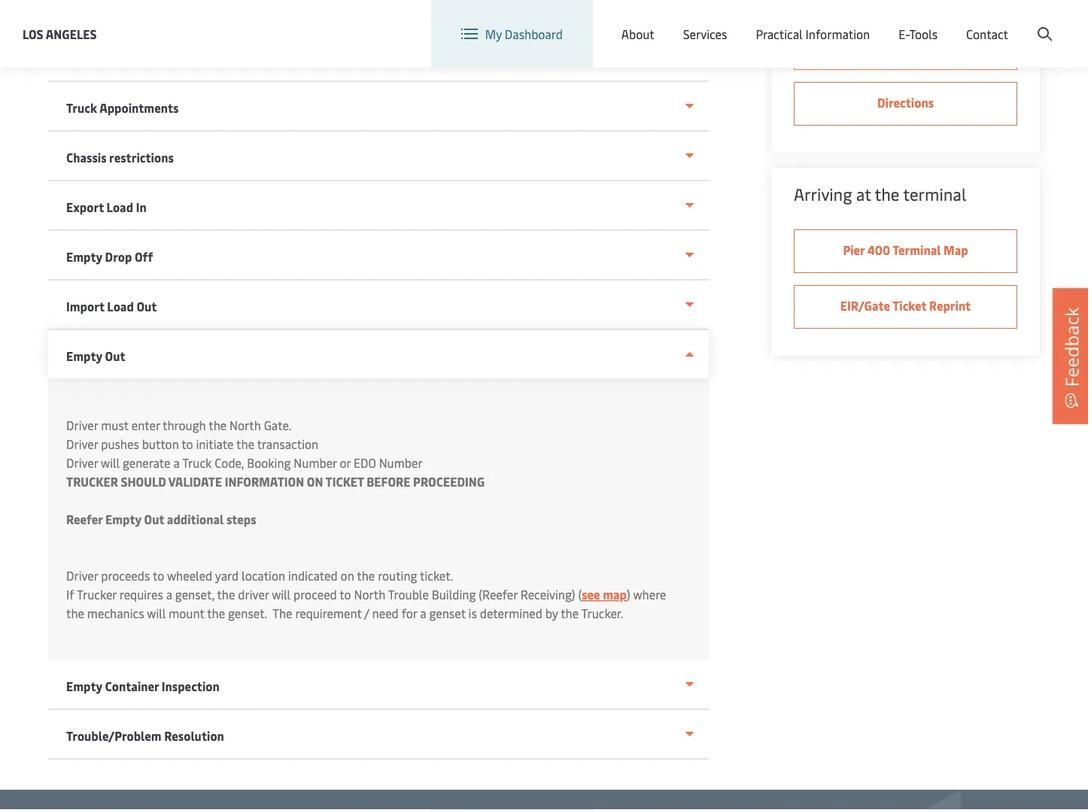 Task type: vqa. For each thing, say whether or not it's contained in the screenshot.
number
yes



Task type: locate. For each thing, give the bounding box(es) containing it.
2 vertical spatial a
[[420, 605, 426, 622]]

1 vertical spatial truck
[[182, 455, 212, 471]]

empty out element
[[48, 379, 709, 661]]

/ right login
[[970, 14, 975, 30]]

load left in
[[107, 199, 133, 215]]

trouble/problem resolution button
[[48, 710, 709, 760]]

should
[[121, 474, 166, 490]]

0 vertical spatial a
[[173, 455, 180, 471]]

e-tools
[[899, 26, 938, 42]]

chassis
[[66, 149, 107, 166]]

trouble
[[388, 587, 429, 603]]

driver left the 'must'
[[66, 417, 98, 433]]

a down "button"
[[173, 455, 180, 471]]

0 vertical spatial to
[[182, 436, 193, 452]]

number up on
[[294, 455, 337, 471]]

(reefer
[[479, 587, 518, 603]]

must
[[101, 417, 129, 433]]

1 vertical spatial a
[[166, 587, 172, 603]]

to down on
[[340, 587, 351, 603]]

will up "the"
[[272, 587, 291, 603]]

2 number from the left
[[379, 455, 423, 471]]

pay traffic mitigation fee
[[835, 39, 977, 55]]

container
[[105, 678, 159, 695]]

driver left pushes
[[66, 436, 98, 452]]

1 horizontal spatial /
[[970, 14, 975, 30]]

1 horizontal spatial will
[[147, 605, 166, 622]]

0 horizontal spatial truck
[[66, 100, 97, 116]]

export load in button
[[48, 181, 709, 231]]

mechanics
[[87, 605, 144, 622]]

5 driver from the top
[[66, 568, 98, 584]]

)
[[627, 587, 630, 603]]

map
[[603, 587, 627, 603]]

proceeds
[[101, 568, 150, 584]]

driver for driver proceeds to wheeled yard location indicated on the routing ticket.
[[66, 568, 98, 584]]

a
[[173, 455, 180, 471], [166, 587, 172, 603], [420, 605, 426, 622]]

to down through
[[182, 436, 193, 452]]

to
[[182, 436, 193, 452], [153, 568, 164, 584], [340, 587, 351, 603]]

additional
[[167, 511, 224, 528]]

inspection
[[162, 678, 220, 695]]

out for empty
[[144, 511, 164, 528]]

empty inside dropdown button
[[66, 348, 102, 364]]

empty left 'container'
[[66, 678, 102, 695]]

the down yard
[[217, 587, 235, 603]]

empty
[[66, 249, 102, 265], [66, 348, 102, 364], [105, 511, 141, 528], [66, 678, 102, 695]]

1 vertical spatial will
[[272, 587, 291, 603]]

1 driver from the top
[[66, 50, 100, 66]]

out down import load out
[[105, 348, 125, 364]]

/ left need
[[364, 605, 369, 622]]

for
[[402, 605, 417, 622]]

0 vertical spatial will
[[101, 455, 120, 471]]

initiate
[[196, 436, 234, 452]]

practical
[[756, 26, 803, 42]]

2 vertical spatial to
[[340, 587, 351, 603]]

create
[[978, 14, 1013, 30]]

north left 'gate.'
[[230, 417, 261, 433]]

0 horizontal spatial to
[[153, 568, 164, 584]]

400
[[868, 242, 890, 258]]

out inside empty out dropdown button
[[105, 348, 125, 364]]

button
[[142, 436, 179, 452]]

empty right reefer
[[105, 511, 141, 528]]

1 vertical spatial north
[[354, 587, 385, 603]]

the right by
[[561, 605, 579, 622]]

to inside the driver must enter through the north gate. driver pushes button to initiate the transaction driver will generate a truck code, booking number or edo number trucker should validate information on ticket before proceeding
[[182, 436, 193, 452]]

2 vertical spatial out
[[144, 511, 164, 528]]

traffic
[[857, 39, 894, 55]]

services
[[683, 26, 727, 42]]

yard
[[215, 568, 239, 584]]

export load in
[[66, 199, 147, 215]]

about
[[622, 26, 655, 42]]

practical information button
[[756, 0, 870, 68]]

driver up if
[[66, 568, 98, 584]]

north up need
[[354, 587, 385, 603]]

to up the requires
[[153, 568, 164, 584]]

will down the requires
[[147, 605, 166, 622]]

los angeles
[[23, 26, 97, 42]]

1 vertical spatial load
[[107, 298, 134, 315]]

empty for container
[[66, 678, 102, 695]]

0 horizontal spatial number
[[294, 455, 337, 471]]

enter
[[132, 417, 160, 433]]

will down pushes
[[101, 455, 120, 471]]

driver up trucker
[[66, 455, 98, 471]]

proceeding
[[413, 474, 485, 490]]

load right the import at the top left of page
[[107, 298, 134, 315]]

drop
[[105, 249, 132, 265]]

truck up the 'chassis'
[[66, 100, 97, 116]]

north
[[230, 417, 261, 433], [354, 587, 385, 603]]

empty down the import at the top left of page
[[66, 348, 102, 364]]

0 horizontal spatial north
[[230, 417, 261, 433]]

trouble/problem resolution
[[66, 728, 224, 744]]

driver inside "dropdown button"
[[66, 50, 100, 66]]

a up "mount"
[[166, 587, 172, 603]]

1 vertical spatial /
[[364, 605, 369, 622]]

code,
[[215, 455, 244, 471]]

fee
[[957, 39, 977, 55]]

directions link
[[794, 82, 1018, 126]]

empty inside 'dropdown button'
[[66, 678, 102, 695]]

eir/gate
[[840, 298, 890, 314]]

reprint
[[929, 298, 971, 314]]

0 vertical spatial out
[[137, 298, 157, 315]]

trucker
[[77, 587, 117, 603]]

0 vertical spatial north
[[230, 417, 261, 433]]

driver for driver must enter through the north gate. driver pushes button to initiate the transaction driver will generate a truck code, booking number or edo number trucker should validate information on ticket before proceeding
[[66, 417, 98, 433]]

0 vertical spatial truck
[[66, 100, 97, 116]]

e-
[[899, 26, 909, 42]]

empty container inspection
[[66, 678, 220, 695]]

ticket.
[[420, 568, 453, 584]]

on
[[307, 474, 323, 490]]

appointments
[[99, 100, 179, 116]]

if
[[66, 587, 74, 603]]

requires
[[120, 587, 163, 603]]

0 horizontal spatial will
[[101, 455, 120, 471]]

1 vertical spatial out
[[105, 348, 125, 364]]

arriving at the terminal
[[794, 183, 967, 205]]

1 vertical spatial to
[[153, 568, 164, 584]]

pier
[[843, 242, 865, 258]]

truck up validate
[[182, 455, 212, 471]]

0 horizontal spatial /
[[364, 605, 369, 622]]

1 horizontal spatial to
[[182, 436, 193, 452]]

genset,
[[175, 587, 214, 603]]

1 horizontal spatial truck
[[182, 455, 212, 471]]

out inside empty out element
[[144, 511, 164, 528]]

empty inside dropdown button
[[66, 249, 102, 265]]

out down should on the left bottom
[[144, 511, 164, 528]]

mitigation
[[896, 39, 955, 55]]

0 horizontal spatial a
[[166, 587, 172, 603]]

out inside import load out dropdown button
[[137, 298, 157, 315]]

pier 400 terminal map
[[843, 242, 968, 258]]

through
[[163, 417, 206, 433]]

north inside the driver must enter through the north gate. driver pushes button to initiate the transaction driver will generate a truck code, booking number or edo number trucker should validate information on ticket before proceeding
[[230, 417, 261, 433]]

the down genset,
[[207, 605, 225, 622]]

2 driver from the top
[[66, 417, 98, 433]]

reefer empty out additional steps
[[66, 511, 256, 528]]

contact
[[966, 26, 1008, 42]]

empty left drop
[[66, 249, 102, 265]]

pushes
[[101, 436, 139, 452]]

practical information
[[756, 26, 870, 42]]

truck appointments
[[66, 100, 179, 116]]

out for load
[[137, 298, 157, 315]]

a inside ") where the mechanics will mount the genset.  the requirement / need for a genset is determined by the trucker."
[[420, 605, 426, 622]]

out down off
[[137, 298, 157, 315]]

number
[[294, 455, 337, 471], [379, 455, 423, 471]]

number up "before"
[[379, 455, 423, 471]]

if trucker requires a genset, the driver will proceed to north trouble building (reefer receiving) ( see map
[[66, 587, 627, 603]]

information
[[225, 474, 304, 490]]

a right for
[[420, 605, 426, 622]]

need
[[372, 605, 399, 622]]

0 vertical spatial /
[[970, 14, 975, 30]]

1 horizontal spatial a
[[173, 455, 180, 471]]

switch location button
[[641, 14, 750, 30]]

import load out
[[66, 298, 157, 315]]

driver down angeles
[[66, 50, 100, 66]]

pay traffic mitigation fee link
[[794, 26, 1018, 70]]

1 horizontal spatial north
[[354, 587, 385, 603]]

terminal
[[893, 242, 941, 258]]

2 vertical spatial will
[[147, 605, 166, 622]]

/
[[970, 14, 975, 30], [364, 605, 369, 622]]

1 horizontal spatial number
[[379, 455, 423, 471]]

0 vertical spatial load
[[107, 199, 133, 215]]

login / create account link
[[910, 0, 1060, 44]]

2 horizontal spatial a
[[420, 605, 426, 622]]

gate.
[[264, 417, 292, 433]]

is
[[469, 605, 477, 622]]

the right at
[[875, 183, 900, 205]]



Task type: describe. For each thing, give the bounding box(es) containing it.
eir/gate ticket reprint
[[840, 298, 971, 314]]

import
[[66, 298, 104, 315]]

receiving)
[[521, 587, 575, 603]]

wheeled
[[167, 568, 212, 584]]

empty drop off
[[66, 249, 153, 265]]

/ inside 'link'
[[970, 14, 975, 30]]

empty for drop
[[66, 249, 102, 265]]

edo
[[354, 455, 376, 471]]

directions
[[878, 94, 934, 111]]

2 horizontal spatial to
[[340, 587, 351, 603]]

global menu button
[[765, 0, 882, 45]]

my dashboard
[[485, 26, 563, 42]]

where
[[633, 587, 666, 603]]

driver requirements button
[[48, 32, 709, 82]]

1 number from the left
[[294, 455, 337, 471]]

requirements
[[103, 50, 177, 66]]

by
[[545, 605, 558, 622]]

truck inside dropdown button
[[66, 100, 97, 116]]

will inside ") where the mechanics will mount the genset.  the requirement / need for a genset is determined by the trucker."
[[147, 605, 166, 622]]

reefer
[[66, 511, 103, 528]]

the up "code,"
[[236, 436, 254, 452]]

3 driver from the top
[[66, 436, 98, 452]]

(
[[578, 587, 582, 603]]

on
[[341, 568, 354, 584]]

login / create account
[[938, 14, 1060, 30]]

indicated
[[288, 568, 338, 584]]

see
[[582, 587, 600, 603]]

proceed
[[294, 587, 337, 603]]

the
[[272, 605, 292, 622]]

dashboard
[[505, 26, 563, 42]]

map
[[944, 242, 968, 258]]

empty out
[[66, 348, 125, 364]]

truck appointments button
[[48, 82, 709, 132]]

contact button
[[966, 0, 1008, 68]]

switch
[[665, 14, 700, 30]]

driver proceeds to wheeled yard location indicated on the routing ticket.
[[66, 568, 453, 584]]

e-tools button
[[899, 0, 938, 68]]

steps
[[226, 511, 256, 528]]

a inside the driver must enter through the north gate. driver pushes button to initiate the transaction driver will generate a truck code, booking number or edo number trucker should validate information on ticket before proceeding
[[173, 455, 180, 471]]

terminal
[[903, 183, 967, 205]]

information
[[806, 26, 870, 42]]

load for export
[[107, 199, 133, 215]]

genset
[[429, 605, 466, 622]]

my
[[485, 26, 502, 42]]

validate
[[168, 474, 222, 490]]

generate
[[123, 455, 170, 471]]

) where the mechanics will mount the genset.  the requirement / need for a genset is determined by the trucker.
[[66, 587, 666, 622]]

empty for out
[[66, 348, 102, 364]]

trucker.
[[581, 605, 624, 622]]

the up initiate
[[209, 417, 227, 433]]

empty container inspection button
[[48, 661, 709, 710]]

feedback button
[[1053, 289, 1088, 424]]

tools
[[909, 26, 938, 42]]

will inside the driver must enter through the north gate. driver pushes button to initiate the transaction driver will generate a truck code, booking number or edo number trucker should validate information on ticket before proceeding
[[101, 455, 120, 471]]

the right on
[[357, 568, 375, 584]]

export
[[66, 199, 104, 215]]

ticket
[[326, 474, 364, 490]]

chassis restrictions button
[[48, 132, 709, 181]]

trouble/problem
[[66, 728, 162, 744]]

pay
[[835, 39, 855, 55]]

4 driver from the top
[[66, 455, 98, 471]]

driver
[[238, 587, 269, 603]]

los
[[23, 26, 43, 42]]

restrictions
[[109, 149, 174, 166]]

load for import
[[107, 298, 134, 315]]

global
[[798, 14, 833, 30]]

determined
[[480, 605, 543, 622]]

in
[[136, 199, 147, 215]]

building
[[432, 587, 476, 603]]

login
[[938, 14, 967, 30]]

account
[[1015, 14, 1060, 30]]

trucker
[[66, 474, 118, 490]]

switch location
[[665, 14, 750, 30]]

truck inside the driver must enter through the north gate. driver pushes button to initiate the transaction driver will generate a truck code, booking number or edo number trucker should validate information on ticket before proceeding
[[182, 455, 212, 471]]

feedback
[[1059, 307, 1084, 387]]

/ inside ") where the mechanics will mount the genset.  the requirement / need for a genset is determined by the trucker."
[[364, 605, 369, 622]]

location
[[242, 568, 285, 584]]

the down if
[[66, 605, 84, 622]]

about button
[[622, 0, 655, 68]]

arriving
[[794, 183, 852, 205]]

off
[[135, 249, 153, 265]]

services button
[[683, 0, 727, 68]]

import load out button
[[48, 281, 709, 330]]

2 horizontal spatial will
[[272, 587, 291, 603]]

driver for driver requirements
[[66, 50, 100, 66]]



